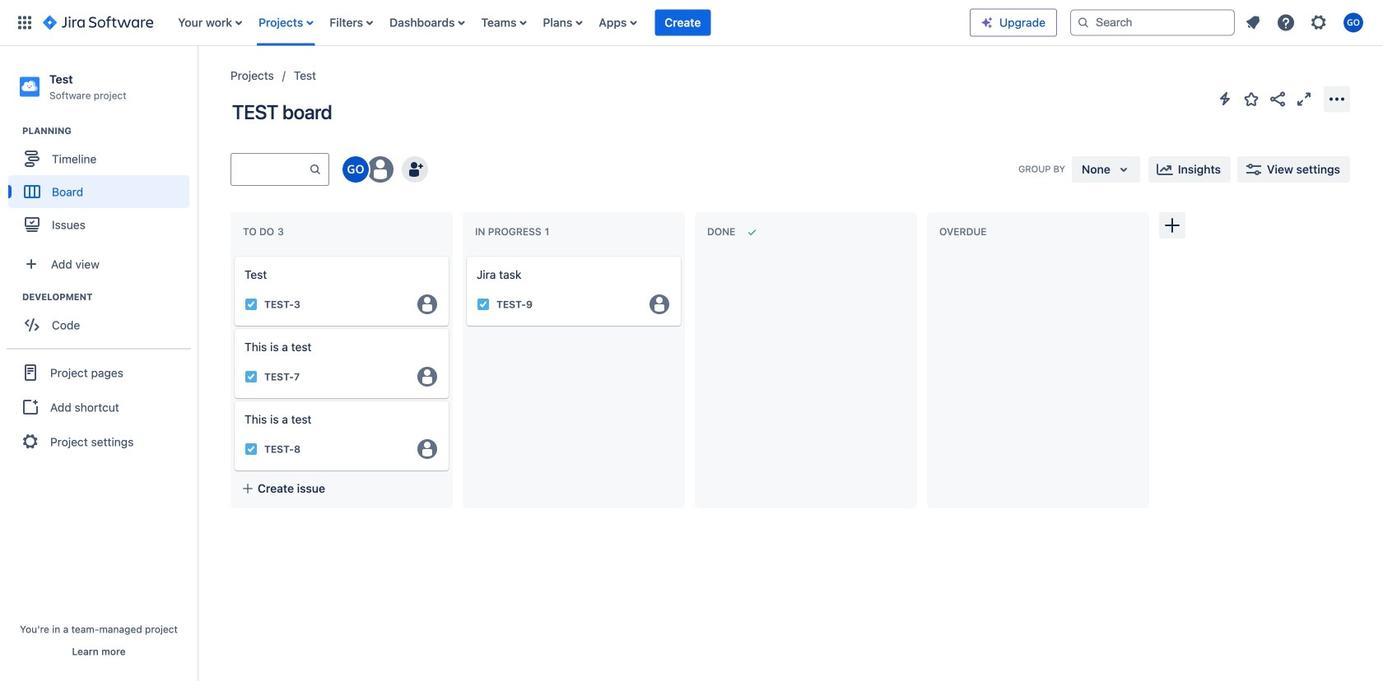 Task type: locate. For each thing, give the bounding box(es) containing it.
create column image
[[1163, 216, 1183, 236]]

1 vertical spatial group
[[8, 291, 197, 347]]

more actions image
[[1328, 89, 1347, 109]]

Search field
[[1071, 9, 1235, 36]]

in progress element
[[475, 226, 553, 238]]

0 vertical spatial group
[[8, 125, 197, 246]]

notifications image
[[1244, 13, 1263, 33]]

1 vertical spatial task image
[[245, 371, 258, 384]]

group for development "icon"
[[8, 291, 197, 347]]

1 vertical spatial heading
[[22, 291, 197, 304]]

Search this board text field
[[231, 155, 309, 184]]

1 task image from the top
[[245, 298, 258, 311]]

group
[[8, 125, 197, 246], [8, 291, 197, 347], [7, 349, 191, 465]]

star test board image
[[1242, 89, 1262, 109]]

2 heading from the top
[[22, 291, 197, 304]]

heading for development "icon" group
[[22, 291, 197, 304]]

list item
[[655, 0, 711, 46]]

2 vertical spatial group
[[7, 349, 191, 465]]

banner
[[0, 0, 1384, 46]]

automations menu button icon image
[[1216, 89, 1235, 109]]

None search field
[[1071, 9, 1235, 36]]

add people image
[[405, 160, 425, 180]]

planning image
[[2, 121, 22, 141]]

heading for group associated with planning "image"
[[22, 125, 197, 138]]

view settings image
[[1244, 160, 1264, 180]]

jira software image
[[43, 13, 153, 33], [43, 13, 153, 33]]

task image
[[477, 298, 490, 311]]

list
[[170, 0, 970, 46], [1239, 8, 1374, 37]]

search image
[[1077, 16, 1090, 29]]

1 horizontal spatial list
[[1239, 8, 1374, 37]]

development image
[[2, 288, 22, 307]]

your profile and settings image
[[1344, 13, 1364, 33]]

1 heading from the top
[[22, 125, 197, 138]]

task image
[[245, 298, 258, 311], [245, 371, 258, 384], [245, 443, 258, 456]]

0 vertical spatial task image
[[245, 298, 258, 311]]

settings image
[[1309, 13, 1329, 33]]

2 vertical spatial task image
[[245, 443, 258, 456]]

enter full screen image
[[1295, 89, 1314, 109]]

heading
[[22, 125, 197, 138], [22, 291, 197, 304]]

0 vertical spatial heading
[[22, 125, 197, 138]]



Task type: vqa. For each thing, say whether or not it's contained in the screenshot.
the small Icon at the right top
no



Task type: describe. For each thing, give the bounding box(es) containing it.
sidebar navigation image
[[180, 66, 216, 99]]

help image
[[1277, 13, 1296, 33]]

0 horizontal spatial list
[[170, 0, 970, 46]]

create issue image
[[455, 245, 475, 265]]

create issue image
[[223, 245, 243, 265]]

primary element
[[10, 0, 970, 46]]

sidebar element
[[0, 46, 198, 682]]

to do element
[[243, 226, 287, 238]]

3 task image from the top
[[245, 443, 258, 456]]

2 task image from the top
[[245, 371, 258, 384]]

group for planning "image"
[[8, 125, 197, 246]]

appswitcher icon image
[[15, 13, 35, 33]]



